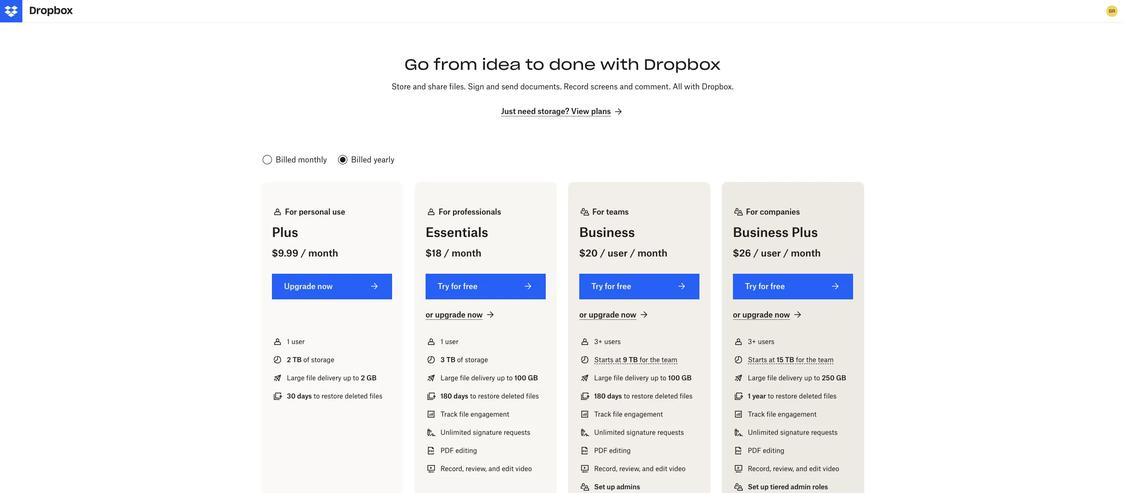 Task type: locate. For each thing, give the bounding box(es) containing it.
2 horizontal spatial or
[[733, 310, 741, 320]]

2 horizontal spatial free
[[771, 282, 785, 291]]

free down $20 / user / month
[[617, 282, 632, 291]]

or upgrade now link up 3 tb of storage
[[426, 310, 496, 321]]

1 horizontal spatial 3+ users
[[748, 338, 775, 346]]

1 up "2 tb of storage"
[[287, 338, 290, 346]]

2 storage from the left
[[465, 356, 488, 364]]

1 horizontal spatial requests
[[658, 429, 684, 437]]

3 record, review, and edit video from the left
[[748, 465, 840, 473]]

1 horizontal spatial 100
[[669, 374, 680, 382]]

0 horizontal spatial free
[[463, 282, 478, 291]]

0 horizontal spatial video
[[516, 465, 532, 473]]

track for business plus
[[748, 410, 765, 418]]

4 gb from the left
[[837, 374, 847, 382]]

2 up 30
[[287, 356, 291, 364]]

0 horizontal spatial unlimited
[[441, 429, 471, 437]]

for down $26 / user / month
[[759, 282, 769, 291]]

large file delivery up to 100 gb for essentials
[[441, 374, 538, 382]]

2 horizontal spatial editing
[[763, 447, 785, 455]]

1 horizontal spatial try for free link
[[580, 274, 700, 300]]

the for business
[[650, 356, 660, 364]]

1 horizontal spatial or
[[580, 310, 587, 320]]

try down $20
[[592, 282, 603, 291]]

0 horizontal spatial users
[[605, 338, 621, 346]]

180
[[441, 392, 452, 400], [595, 392, 606, 400]]

1 unlimited from the left
[[441, 429, 471, 437]]

2 1 user from the left
[[441, 338, 459, 346]]

of right 3
[[457, 356, 463, 364]]

0 horizontal spatial storage
[[311, 356, 334, 364]]

days down starts at 9 tb for the team
[[608, 392, 622, 400]]

3+ users
[[595, 338, 621, 346], [748, 338, 775, 346]]

2 up 30 days to restore deleted files
[[361, 374, 365, 382]]

for
[[451, 282, 462, 291], [605, 282, 615, 291], [759, 282, 769, 291], [640, 356, 649, 364], [796, 356, 805, 364]]

2 horizontal spatial or upgrade now link
[[733, 310, 804, 321]]

3 or upgrade now link from the left
[[733, 310, 804, 321]]

at left 15
[[769, 356, 775, 364]]

1 deleted from the left
[[345, 392, 368, 400]]

2 try for free from the left
[[592, 282, 632, 291]]

1 requests from the left
[[504, 429, 531, 437]]

1 try for free link from the left
[[426, 274, 546, 300]]

3+ users for business plus
[[748, 338, 775, 346]]

0 horizontal spatial of
[[304, 356, 310, 364]]

3 tb of storage
[[441, 356, 488, 364]]

0 horizontal spatial pdf editing
[[441, 447, 477, 455]]

1 3+ users from the left
[[595, 338, 621, 346]]

unlimited for essentials
[[441, 429, 471, 437]]

restore for essentials
[[478, 392, 500, 400]]

or upgrade now link for essentials
[[426, 310, 496, 321]]

2 horizontal spatial track file engagement
[[748, 410, 817, 418]]

3 pdf from the left
[[748, 447, 762, 455]]

storage?
[[538, 107, 570, 116]]

restore for business plus
[[776, 392, 798, 400]]

/ for plus
[[301, 247, 306, 259]]

gb for business
[[682, 374, 692, 382]]

upgrade for essentials
[[435, 310, 466, 320]]

3 tb from the left
[[629, 356, 638, 364]]

or upgrade now link up 15
[[733, 310, 804, 321]]

1 left year
[[748, 392, 751, 400]]

1 unlimited signature requests from the left
[[441, 429, 531, 437]]

for for essentials
[[439, 207, 451, 216]]

try for free down $26 / user / month
[[746, 282, 785, 291]]

180 days to restore deleted files
[[441, 392, 539, 400], [595, 392, 693, 400]]

delivery down starts at 9 tb for the team
[[625, 374, 649, 382]]

large down 3
[[441, 374, 459, 382]]

2
[[287, 356, 291, 364], [361, 374, 365, 382]]

restore down large file delivery up to 2 gb
[[322, 392, 343, 400]]

4 for from the left
[[746, 207, 758, 216]]

restore
[[322, 392, 343, 400], [478, 392, 500, 400], [632, 392, 654, 400], [776, 392, 798, 400]]

2 horizontal spatial try for free link
[[733, 274, 854, 300]]

at for business
[[616, 356, 622, 364]]

try for free link down $26 / user / month
[[733, 274, 854, 300]]

try for business plus
[[746, 282, 757, 291]]

3 try for free link from the left
[[733, 274, 854, 300]]

edit for business
[[656, 465, 668, 473]]

now up 15
[[775, 310, 791, 320]]

3 record, from the left
[[748, 465, 772, 473]]

1 horizontal spatial record,
[[595, 465, 618, 473]]

record
[[564, 82, 589, 92]]

2 horizontal spatial track
[[748, 410, 765, 418]]

1 days from the left
[[297, 392, 312, 400]]

9
[[623, 356, 628, 364]]

requests for business
[[658, 429, 684, 437]]

pdf for essentials
[[441, 447, 454, 455]]

try for free link
[[426, 274, 546, 300], [580, 274, 700, 300], [733, 274, 854, 300]]

unlimited for business
[[595, 429, 625, 437]]

for for business
[[593, 207, 605, 216]]

tb right 3
[[447, 356, 456, 364]]

billed for billed yearly
[[351, 155, 372, 165]]

pdf for business plus
[[748, 447, 762, 455]]

billed left yearly
[[351, 155, 372, 165]]

1 month from the left
[[308, 247, 338, 259]]

$20
[[580, 247, 598, 259]]

pdf editing for business plus
[[748, 447, 785, 455]]

0 horizontal spatial or
[[426, 310, 433, 320]]

2 pdf editing from the left
[[595, 447, 631, 455]]

2 horizontal spatial edit
[[810, 465, 822, 473]]

try for free link for essentials
[[426, 274, 546, 300]]

use
[[332, 207, 345, 216]]

try down '$26' in the right bottom of the page
[[746, 282, 757, 291]]

0 horizontal spatial pdf
[[441, 447, 454, 455]]

set for business plus
[[748, 483, 759, 491]]

business down for companies
[[733, 225, 789, 240]]

team right the 9
[[662, 356, 678, 364]]

1 horizontal spatial unlimited
[[595, 429, 625, 437]]

team
[[662, 356, 678, 364], [818, 356, 834, 364]]

2 horizontal spatial unlimited signature requests
[[748, 429, 838, 437]]

gr button
[[1105, 4, 1120, 19]]

starts
[[595, 356, 614, 364], [748, 356, 768, 364]]

1 horizontal spatial track file engagement
[[595, 410, 663, 418]]

tb right 15
[[786, 356, 795, 364]]

deleted for plus
[[345, 392, 368, 400]]

engagement for business
[[625, 410, 663, 418]]

2 large file delivery up to 100 gb from the left
[[595, 374, 692, 382]]

2 horizontal spatial or upgrade now
[[733, 310, 791, 320]]

with right all
[[685, 82, 700, 92]]

large file delivery up to 100 gb
[[441, 374, 538, 382], [595, 374, 692, 382]]

0 horizontal spatial starts
[[595, 356, 614, 364]]

2 horizontal spatial record, review, and edit video
[[748, 465, 840, 473]]

0 horizontal spatial 1
[[287, 338, 290, 346]]

3 track file engagement from the left
[[748, 410, 817, 418]]

1 horizontal spatial or upgrade now link
[[580, 310, 650, 321]]

2 unlimited from the left
[[595, 429, 625, 437]]

edit
[[502, 465, 514, 473], [656, 465, 668, 473], [810, 465, 822, 473]]

1 horizontal spatial with
[[685, 82, 700, 92]]

team up the 250 on the bottom right of the page
[[818, 356, 834, 364]]

billed left monthly
[[276, 155, 296, 165]]

0 horizontal spatial billed
[[276, 155, 296, 165]]

1 up 3
[[441, 338, 444, 346]]

1 horizontal spatial plus
[[792, 225, 818, 240]]

3+ users up starts at 15 tb for the team
[[748, 338, 775, 346]]

3 for from the left
[[593, 207, 605, 216]]

for left the personal
[[285, 207, 297, 216]]

1 record, from the left
[[441, 465, 464, 473]]

4 large from the left
[[748, 374, 766, 382]]

engagement
[[471, 410, 510, 418], [625, 410, 663, 418], [778, 410, 817, 418]]

storage right 3
[[465, 356, 488, 364]]

professionals
[[453, 207, 501, 216]]

upgrade for business plus
[[743, 310, 773, 320]]

or upgrade now link for business
[[580, 310, 650, 321]]

large up year
[[748, 374, 766, 382]]

for down $20 / user / month
[[605, 282, 615, 291]]

1 horizontal spatial pdf
[[595, 447, 608, 455]]

3 free from the left
[[771, 282, 785, 291]]

at
[[616, 356, 622, 364], [769, 356, 775, 364]]

restore down large file delivery up to 250 gb
[[776, 392, 798, 400]]

business
[[580, 225, 635, 240], [733, 225, 789, 240]]

the up large file delivery up to 250 gb
[[807, 356, 817, 364]]

users up starts at 15 tb for the team
[[758, 338, 775, 346]]

try for free for business plus
[[746, 282, 785, 291]]

review, for business plus
[[773, 465, 795, 473]]

0 horizontal spatial track
[[441, 410, 458, 418]]

1 horizontal spatial editing
[[610, 447, 631, 455]]

1 3+ from the left
[[595, 338, 603, 346]]

up
[[343, 374, 351, 382], [497, 374, 505, 382], [651, 374, 659, 382], [805, 374, 813, 382], [607, 483, 615, 491], [761, 483, 769, 491]]

3+ users up starts at 9 tb for the team
[[595, 338, 621, 346]]

1 try for free from the left
[[438, 282, 478, 291]]

2 pdf from the left
[[595, 447, 608, 455]]

1 horizontal spatial unlimited signature requests
[[595, 429, 684, 437]]

2 horizontal spatial requests
[[812, 429, 838, 437]]

3+ for business
[[595, 338, 603, 346]]

restore down starts at 9 tb for the team
[[632, 392, 654, 400]]

record, review, and edit video
[[441, 465, 532, 473], [595, 465, 686, 473], [748, 465, 840, 473]]

4 tb from the left
[[786, 356, 795, 364]]

1 try from the left
[[438, 282, 450, 291]]

files for business plus
[[824, 392, 837, 400]]

try
[[438, 282, 450, 291], [592, 282, 603, 291], [746, 282, 757, 291]]

or upgrade now link up the 9
[[580, 310, 650, 321]]

1 horizontal spatial set
[[748, 483, 759, 491]]

starts at 9 tb for the team
[[595, 356, 678, 364]]

0 horizontal spatial team
[[662, 356, 678, 364]]

2 horizontal spatial try
[[746, 282, 757, 291]]

free
[[463, 282, 478, 291], [617, 282, 632, 291], [771, 282, 785, 291]]

0 horizontal spatial 180 days to restore deleted files
[[441, 392, 539, 400]]

send
[[502, 82, 519, 92]]

3 track from the left
[[748, 410, 765, 418]]

2 / from the left
[[444, 247, 450, 259]]

business for business plus
[[733, 225, 789, 240]]

business down for teams
[[580, 225, 635, 240]]

delivery down starts at 15 tb for the team
[[779, 374, 803, 382]]

2 record, from the left
[[595, 465, 618, 473]]

0 horizontal spatial at
[[616, 356, 622, 364]]

upgrade
[[435, 310, 466, 320], [589, 310, 620, 320], [743, 310, 773, 320]]

2 team from the left
[[818, 356, 834, 364]]

edit for essentials
[[502, 465, 514, 473]]

2 unlimited signature requests from the left
[[595, 429, 684, 437]]

days for business
[[608, 392, 622, 400]]

share
[[428, 82, 448, 92]]

with
[[601, 55, 640, 74], [685, 82, 700, 92]]

2 record, review, and edit video from the left
[[595, 465, 686, 473]]

4 restore from the left
[[776, 392, 798, 400]]

1 horizontal spatial the
[[807, 356, 817, 364]]

1 files from the left
[[370, 392, 383, 400]]

deleted
[[345, 392, 368, 400], [502, 392, 525, 400], [655, 392, 678, 400], [800, 392, 823, 400]]

1 horizontal spatial billed
[[351, 155, 372, 165]]

plans
[[592, 107, 611, 116]]

starts for business plus
[[748, 356, 768, 364]]

pdf
[[441, 447, 454, 455], [595, 447, 608, 455], [748, 447, 762, 455]]

large file delivery up to 250 gb
[[748, 374, 847, 382]]

1 horizontal spatial track
[[595, 410, 612, 418]]

or for essentials
[[426, 310, 433, 320]]

2 100 from the left
[[669, 374, 680, 382]]

3 try from the left
[[746, 282, 757, 291]]

2 track file engagement from the left
[[595, 410, 663, 418]]

dropbox
[[644, 55, 721, 74]]

0 horizontal spatial signature
[[473, 429, 502, 437]]

4 files from the left
[[824, 392, 837, 400]]

None radio
[[336, 152, 397, 167]]

pdf editing
[[441, 447, 477, 455], [595, 447, 631, 455], [748, 447, 785, 455]]

and
[[413, 82, 426, 92], [487, 82, 500, 92], [620, 82, 633, 92], [489, 465, 500, 473], [643, 465, 654, 473], [796, 465, 808, 473]]

free down '$18 / month'
[[463, 282, 478, 291]]

2 horizontal spatial upgrade
[[743, 310, 773, 320]]

try for free for business
[[592, 282, 632, 291]]

0 horizontal spatial record, review, and edit video
[[441, 465, 532, 473]]

1 horizontal spatial of
[[457, 356, 463, 364]]

storage up large file delivery up to 2 gb
[[311, 356, 334, 364]]

3 / from the left
[[600, 247, 606, 259]]

3+ up starts at 9 tb for the team
[[595, 338, 603, 346]]

2 horizontal spatial review,
[[773, 465, 795, 473]]

2 edit from the left
[[656, 465, 668, 473]]

try for free link down $20 / user / month
[[580, 274, 700, 300]]

or
[[426, 310, 433, 320], [580, 310, 587, 320], [733, 310, 741, 320]]

3 restore from the left
[[632, 392, 654, 400]]

3 try for free from the left
[[746, 282, 785, 291]]

1 horizontal spatial 3+
[[748, 338, 757, 346]]

files.
[[450, 82, 466, 92]]

business for business
[[580, 225, 635, 240]]

now for essentials
[[468, 310, 483, 320]]

0 horizontal spatial try for free link
[[426, 274, 546, 300]]

plus up "$9.99"
[[272, 225, 298, 240]]

2 horizontal spatial pdf editing
[[748, 447, 785, 455]]

2 horizontal spatial record,
[[748, 465, 772, 473]]

1 horizontal spatial storage
[[465, 356, 488, 364]]

tb up 30
[[293, 356, 302, 364]]

1 large from the left
[[287, 374, 305, 382]]

requests
[[504, 429, 531, 437], [658, 429, 684, 437], [812, 429, 838, 437]]

2 large from the left
[[441, 374, 459, 382]]

upgrade for business
[[589, 310, 620, 320]]

1 horizontal spatial 2
[[361, 374, 365, 382]]

1 signature from the left
[[473, 429, 502, 437]]

1 year to restore deleted files
[[748, 392, 837, 400]]

billed
[[276, 155, 296, 165], [351, 155, 372, 165]]

set left admins
[[595, 483, 606, 491]]

for left teams
[[593, 207, 605, 216]]

180 days to restore deleted files for business
[[595, 392, 693, 400]]

3 unlimited from the left
[[748, 429, 779, 437]]

user right $20
[[608, 247, 628, 259]]

3 delivery from the left
[[625, 374, 649, 382]]

or upgrade now for business plus
[[733, 310, 791, 320]]

1 plus from the left
[[272, 225, 298, 240]]

2 set from the left
[[748, 483, 759, 491]]

1 for from the left
[[285, 207, 297, 216]]

2 try from the left
[[592, 282, 603, 291]]

now
[[318, 282, 333, 291], [468, 310, 483, 320], [621, 310, 637, 320], [775, 310, 791, 320]]

of
[[304, 356, 310, 364], [457, 356, 463, 364]]

1 horizontal spatial try
[[592, 282, 603, 291]]

for down '$18 / month'
[[451, 282, 462, 291]]

month
[[308, 247, 338, 259], [452, 247, 482, 259], [638, 247, 668, 259], [791, 247, 821, 259]]

of for plus
[[304, 356, 310, 364]]

plus down companies
[[792, 225, 818, 240]]

editing for essentials
[[456, 447, 477, 455]]

for for plus
[[285, 207, 297, 216]]

users up starts at 9 tb for the team
[[605, 338, 621, 346]]

2 plus from the left
[[792, 225, 818, 240]]

0 horizontal spatial review,
[[466, 465, 487, 473]]

file
[[306, 374, 316, 382], [460, 374, 470, 382], [614, 374, 624, 382], [768, 374, 777, 382], [460, 410, 469, 418], [613, 410, 623, 418], [767, 410, 777, 418]]

tb right the 9
[[629, 356, 638, 364]]

1 horizontal spatial team
[[818, 356, 834, 364]]

2 delivery from the left
[[472, 374, 495, 382]]

of up large file delivery up to 2 gb
[[304, 356, 310, 364]]

large for plus
[[287, 374, 305, 382]]

free down $26 / user / month
[[771, 282, 785, 291]]

1 or upgrade now link from the left
[[426, 310, 496, 321]]

for for business plus
[[759, 282, 769, 291]]

1 180 days to restore deleted files from the left
[[441, 392, 539, 400]]

2 or upgrade now from the left
[[580, 310, 637, 320]]

try for essentials
[[438, 282, 450, 291]]

restore down 3 tb of storage
[[478, 392, 500, 400]]

1 horizontal spatial users
[[758, 338, 775, 346]]

0 horizontal spatial unlimited signature requests
[[441, 429, 531, 437]]

for up the essentials
[[439, 207, 451, 216]]

2 horizontal spatial signature
[[781, 429, 810, 437]]

for left companies
[[746, 207, 758, 216]]

for companies
[[746, 207, 800, 216]]

3 video from the left
[[823, 465, 840, 473]]

2 horizontal spatial days
[[608, 392, 622, 400]]

large file delivery up to 2 gb
[[287, 374, 377, 382]]

180 days to restore deleted files down starts at 9 tb for the team
[[595, 392, 693, 400]]

at for business plus
[[769, 356, 775, 364]]

None radio
[[261, 152, 329, 167]]

large file delivery up to 100 gb down starts at 9 tb for the team
[[595, 374, 692, 382]]

1 horizontal spatial signature
[[627, 429, 656, 437]]

/ for essentials
[[444, 247, 450, 259]]

the right the 9
[[650, 356, 660, 364]]

1 1 user from the left
[[287, 338, 305, 346]]

try for free
[[438, 282, 478, 291], [592, 282, 632, 291], [746, 282, 785, 291]]

2 or upgrade now link from the left
[[580, 310, 650, 321]]

record,
[[441, 465, 464, 473], [595, 465, 618, 473], [748, 465, 772, 473]]

0 horizontal spatial editing
[[456, 447, 477, 455]]

storage for plus
[[311, 356, 334, 364]]

2 horizontal spatial pdf
[[748, 447, 762, 455]]

1 horizontal spatial record, review, and edit video
[[595, 465, 686, 473]]

files
[[370, 392, 383, 400], [526, 392, 539, 400], [680, 392, 693, 400], [824, 392, 837, 400]]

2 tb of storage
[[287, 356, 334, 364]]

now up 3 tb of storage
[[468, 310, 483, 320]]

3 signature from the left
[[781, 429, 810, 437]]

just need storage? view plans link
[[501, 106, 624, 117]]

try for free down '$18 / month'
[[438, 282, 478, 291]]

2 the from the left
[[807, 356, 817, 364]]

record, review, and edit video for business
[[595, 465, 686, 473]]

1 user up "2 tb of storage"
[[287, 338, 305, 346]]

try for free down $20 / user / month
[[592, 282, 632, 291]]

days right 30
[[297, 392, 312, 400]]

3 review, from the left
[[773, 465, 795, 473]]

0 horizontal spatial engagement
[[471, 410, 510, 418]]

3 files from the left
[[680, 392, 693, 400]]

unlimited for business plus
[[748, 429, 779, 437]]

record, for business plus
[[748, 465, 772, 473]]

/
[[301, 247, 306, 259], [444, 247, 450, 259], [600, 247, 606, 259], [630, 247, 636, 259], [754, 247, 759, 259], [784, 247, 789, 259]]

with up the screens
[[601, 55, 640, 74]]

0 horizontal spatial 3+
[[595, 338, 603, 346]]

files for plus
[[370, 392, 383, 400]]

2 horizontal spatial try for free
[[746, 282, 785, 291]]

video for essentials
[[516, 465, 532, 473]]

1 horizontal spatial review,
[[620, 465, 641, 473]]

starts left the 9
[[595, 356, 614, 364]]

large file delivery up to 100 gb down 3 tb of storage
[[441, 374, 538, 382]]

1 user up 3
[[441, 338, 459, 346]]

2 track from the left
[[595, 410, 612, 418]]

try for free link down '$18 / month'
[[426, 274, 546, 300]]

large down starts at 9 tb for the team
[[595, 374, 612, 382]]

now up the 9
[[621, 310, 637, 320]]

1 horizontal spatial video
[[670, 465, 686, 473]]

now right upgrade
[[318, 282, 333, 291]]

2 horizontal spatial video
[[823, 465, 840, 473]]

large up 30
[[287, 374, 305, 382]]

delivery
[[318, 374, 342, 382], [472, 374, 495, 382], [625, 374, 649, 382], [779, 374, 803, 382]]

0 vertical spatial 2
[[287, 356, 291, 364]]

2 upgrade from the left
[[589, 310, 620, 320]]

180 for essentials
[[441, 392, 452, 400]]

2 of from the left
[[457, 356, 463, 364]]

user up "2 tb of storage"
[[292, 338, 305, 346]]

1 horizontal spatial 1
[[441, 338, 444, 346]]

deleted for business plus
[[800, 392, 823, 400]]

3 or from the left
[[733, 310, 741, 320]]

1 horizontal spatial engagement
[[625, 410, 663, 418]]

signature
[[473, 429, 502, 437], [627, 429, 656, 437], [781, 429, 810, 437]]

billed for billed monthly
[[276, 155, 296, 165]]

0 horizontal spatial track file engagement
[[441, 410, 510, 418]]

0 horizontal spatial record,
[[441, 465, 464, 473]]

unlimited signature requests for business plus
[[748, 429, 838, 437]]

0 horizontal spatial with
[[601, 55, 640, 74]]

1 large file delivery up to 100 gb from the left
[[441, 374, 538, 382]]

1 record, review, and edit video from the left
[[441, 465, 532, 473]]

0 horizontal spatial business
[[580, 225, 635, 240]]

2 review, from the left
[[620, 465, 641, 473]]

plus
[[272, 225, 298, 240], [792, 225, 818, 240]]

delivery for business plus
[[779, 374, 803, 382]]

2 3+ from the left
[[748, 338, 757, 346]]

try down $18 on the left bottom
[[438, 282, 450, 291]]

2 video from the left
[[670, 465, 686, 473]]

0 horizontal spatial the
[[650, 356, 660, 364]]

0 horizontal spatial try for free
[[438, 282, 478, 291]]

3 gb from the left
[[682, 374, 692, 382]]

0 horizontal spatial 1 user
[[287, 338, 305, 346]]

0 horizontal spatial set
[[595, 483, 606, 491]]

3+ up starts at 15 tb for the team
[[748, 338, 757, 346]]

2 engagement from the left
[[625, 410, 663, 418]]

video
[[516, 465, 532, 473], [670, 465, 686, 473], [823, 465, 840, 473]]

1 vertical spatial 2
[[361, 374, 365, 382]]

unlimited
[[441, 429, 471, 437], [595, 429, 625, 437], [748, 429, 779, 437]]

or upgrade now
[[426, 310, 483, 320], [580, 310, 637, 320], [733, 310, 791, 320]]

0 horizontal spatial large file delivery up to 100 gb
[[441, 374, 538, 382]]

3+ for business plus
[[748, 338, 757, 346]]

record, review, and edit video for business plus
[[748, 465, 840, 473]]

days for plus
[[297, 392, 312, 400]]

delivery up 30 days to restore deleted files
[[318, 374, 342, 382]]

3 engagement from the left
[[778, 410, 817, 418]]

1 horizontal spatial large file delivery up to 100 gb
[[595, 374, 692, 382]]

2 horizontal spatial unlimited
[[748, 429, 779, 437]]

2 horizontal spatial engagement
[[778, 410, 817, 418]]

to
[[526, 55, 545, 74], [353, 374, 359, 382], [507, 374, 513, 382], [661, 374, 667, 382], [814, 374, 821, 382], [314, 392, 320, 400], [470, 392, 477, 400], [624, 392, 630, 400], [768, 392, 774, 400]]

4 delivery from the left
[[779, 374, 803, 382]]

1 / from the left
[[301, 247, 306, 259]]

0 horizontal spatial plus
[[272, 225, 298, 240]]

5 / from the left
[[754, 247, 759, 259]]

upgrade now
[[284, 282, 333, 291]]

1 for plus
[[287, 338, 290, 346]]

1 or from the left
[[426, 310, 433, 320]]

engagement for essentials
[[471, 410, 510, 418]]

1 horizontal spatial at
[[769, 356, 775, 364]]

pdf for business
[[595, 447, 608, 455]]

0 horizontal spatial 3+ users
[[595, 338, 621, 346]]

1 review, from the left
[[466, 465, 487, 473]]

for for business plus
[[746, 207, 758, 216]]

2 deleted from the left
[[502, 392, 525, 400]]

1 video from the left
[[516, 465, 532, 473]]

1 billed from the left
[[276, 155, 296, 165]]

2 180 from the left
[[595, 392, 606, 400]]

days down 3 tb of storage
[[454, 392, 469, 400]]

100
[[515, 374, 527, 382], [669, 374, 680, 382]]

tiered
[[771, 483, 790, 491]]

at left the 9
[[616, 356, 622, 364]]

1 restore from the left
[[322, 392, 343, 400]]

business plus
[[733, 225, 818, 240]]

user
[[608, 247, 628, 259], [761, 247, 781, 259], [292, 338, 305, 346], [445, 338, 459, 346]]

starts left 15
[[748, 356, 768, 364]]

1 horizontal spatial 180
[[595, 392, 606, 400]]

set left tiered
[[748, 483, 759, 491]]

or for business plus
[[733, 310, 741, 320]]

0 horizontal spatial edit
[[502, 465, 514, 473]]

1 horizontal spatial or upgrade now
[[580, 310, 637, 320]]

2 try for free link from the left
[[580, 274, 700, 300]]

1 delivery from the left
[[318, 374, 342, 382]]

files for essentials
[[526, 392, 539, 400]]

180 days to restore deleted files down 3 tb of storage
[[441, 392, 539, 400]]

delivery down 3 tb of storage
[[472, 374, 495, 382]]

1 horizontal spatial days
[[454, 392, 469, 400]]

signature for business
[[627, 429, 656, 437]]

2 180 days to restore deleted files from the left
[[595, 392, 693, 400]]

review, for business
[[620, 465, 641, 473]]

100 for essentials
[[515, 374, 527, 382]]

1 business from the left
[[580, 225, 635, 240]]

pdf editing for business
[[595, 447, 631, 455]]



Task type: vqa. For each thing, say whether or not it's contained in the screenshot.
1st 'ON' from right
no



Task type: describe. For each thing, give the bounding box(es) containing it.
3+ users for business
[[595, 338, 621, 346]]

unlimited signature requests for essentials
[[441, 429, 531, 437]]

30 days to restore deleted files
[[287, 392, 383, 400]]

just
[[501, 107, 516, 116]]

companies
[[760, 207, 800, 216]]

free for business plus
[[771, 282, 785, 291]]

large file delivery up to 100 gb for business
[[595, 374, 692, 382]]

now inside upgrade now link
[[318, 282, 333, 291]]

or for business
[[580, 310, 587, 320]]

done
[[549, 55, 596, 74]]

team for business plus
[[818, 356, 834, 364]]

for personal use
[[285, 207, 345, 216]]

just need storage? view plans
[[501, 107, 611, 116]]

video for business plus
[[823, 465, 840, 473]]

user down 'business plus'
[[761, 247, 781, 259]]

year
[[753, 392, 767, 400]]

4 month from the left
[[791, 247, 821, 259]]

set up tiered admin roles
[[748, 483, 829, 491]]

users for business
[[605, 338, 621, 346]]

team for business
[[662, 356, 678, 364]]

billed yearly
[[351, 155, 395, 165]]

monthly
[[298, 155, 327, 165]]

essentials
[[426, 225, 489, 240]]

for right the 9
[[640, 356, 649, 364]]

store
[[392, 82, 411, 92]]

for teams
[[593, 207, 629, 216]]

1 tb from the left
[[293, 356, 302, 364]]

1 user for essentials
[[441, 338, 459, 346]]

gb for business plus
[[837, 374, 847, 382]]

signature for essentials
[[473, 429, 502, 437]]

delivery for plus
[[318, 374, 342, 382]]

sign
[[468, 82, 485, 92]]

gb for essentials
[[528, 374, 538, 382]]

editing for business
[[610, 447, 631, 455]]

delivery for essentials
[[472, 374, 495, 382]]

view
[[572, 107, 590, 116]]

up for plus
[[343, 374, 351, 382]]

3 month from the left
[[638, 247, 668, 259]]

need
[[518, 107, 536, 116]]

storage for essentials
[[465, 356, 488, 364]]

yearly
[[374, 155, 395, 165]]

dropbox.
[[702, 82, 734, 92]]

user up 3 tb of storage
[[445, 338, 459, 346]]

0 vertical spatial with
[[601, 55, 640, 74]]

large for business
[[595, 374, 612, 382]]

screens
[[591, 82, 618, 92]]

roles
[[813, 483, 829, 491]]

users for business plus
[[758, 338, 775, 346]]

or upgrade now link for business plus
[[733, 310, 804, 321]]

1 vertical spatial with
[[685, 82, 700, 92]]

all
[[673, 82, 683, 92]]

idea
[[482, 55, 521, 74]]

track file engagement for business plus
[[748, 410, 817, 418]]

deleted for business
[[655, 392, 678, 400]]

$18
[[426, 247, 442, 259]]

large for essentials
[[441, 374, 459, 382]]

for up large file delivery up to 250 gb
[[796, 356, 805, 364]]

set up admins
[[595, 483, 641, 491]]

go from idea to done with dropbox
[[405, 55, 721, 74]]

store and share files. sign and send documents. record screens and comment. all with dropbox.
[[392, 82, 734, 92]]

teams
[[607, 207, 629, 216]]

100 for business
[[669, 374, 680, 382]]

$20 / user / month
[[580, 247, 668, 259]]

2 tb from the left
[[447, 356, 456, 364]]

now for business plus
[[775, 310, 791, 320]]

record, review, and edit video for essentials
[[441, 465, 532, 473]]

/ for business plus
[[754, 247, 759, 259]]

now for business
[[621, 310, 637, 320]]

$18 / month
[[426, 247, 482, 259]]

record, for essentials
[[441, 465, 464, 473]]

admins
[[617, 483, 641, 491]]

2 month from the left
[[452, 247, 482, 259]]

track file engagement for business
[[595, 410, 663, 418]]

deleted for essentials
[[502, 392, 525, 400]]

gr
[[1110, 8, 1116, 14]]

4 / from the left
[[630, 247, 636, 259]]

3
[[441, 356, 445, 364]]

try for free for essentials
[[438, 282, 478, 291]]

editing for business plus
[[763, 447, 785, 455]]

comment.
[[635, 82, 671, 92]]

personal
[[299, 207, 331, 216]]

starts at 15 tb for the team
[[748, 356, 834, 364]]

or upgrade now for essentials
[[426, 310, 483, 320]]

set for business
[[595, 483, 606, 491]]

180 for business
[[595, 392, 606, 400]]

for professionals
[[439, 207, 501, 216]]

1 user for plus
[[287, 338, 305, 346]]

try for free link for business
[[580, 274, 700, 300]]

up for essentials
[[497, 374, 505, 382]]

video for business
[[670, 465, 686, 473]]

documents.
[[521, 82, 562, 92]]

try for free link for business plus
[[733, 274, 854, 300]]

or upgrade now for business
[[580, 310, 637, 320]]

$26
[[733, 247, 752, 259]]

from
[[434, 55, 478, 74]]

$9.99 / month
[[272, 247, 338, 259]]

250
[[822, 374, 835, 382]]

files for business
[[680, 392, 693, 400]]

$26 / user / month
[[733, 247, 821, 259]]

try for business
[[592, 282, 603, 291]]

go
[[405, 55, 429, 74]]

free for business
[[617, 282, 632, 291]]

large for business plus
[[748, 374, 766, 382]]

$9.99
[[272, 247, 299, 259]]

days for essentials
[[454, 392, 469, 400]]

30
[[287, 392, 296, 400]]

requests for business plus
[[812, 429, 838, 437]]

2 horizontal spatial 1
[[748, 392, 751, 400]]

track for essentials
[[441, 410, 458, 418]]

admin
[[791, 483, 811, 491]]

engagement for business plus
[[778, 410, 817, 418]]

gb for plus
[[367, 374, 377, 382]]

upgrade
[[284, 282, 316, 291]]

billed monthly
[[276, 155, 327, 165]]

up for business
[[651, 374, 659, 382]]

6 / from the left
[[784, 247, 789, 259]]

15
[[777, 356, 784, 364]]

unlimited signature requests for business
[[595, 429, 684, 437]]

record, for business
[[595, 465, 618, 473]]

upgrade now link
[[272, 274, 392, 300]]

0 horizontal spatial 2
[[287, 356, 291, 364]]



